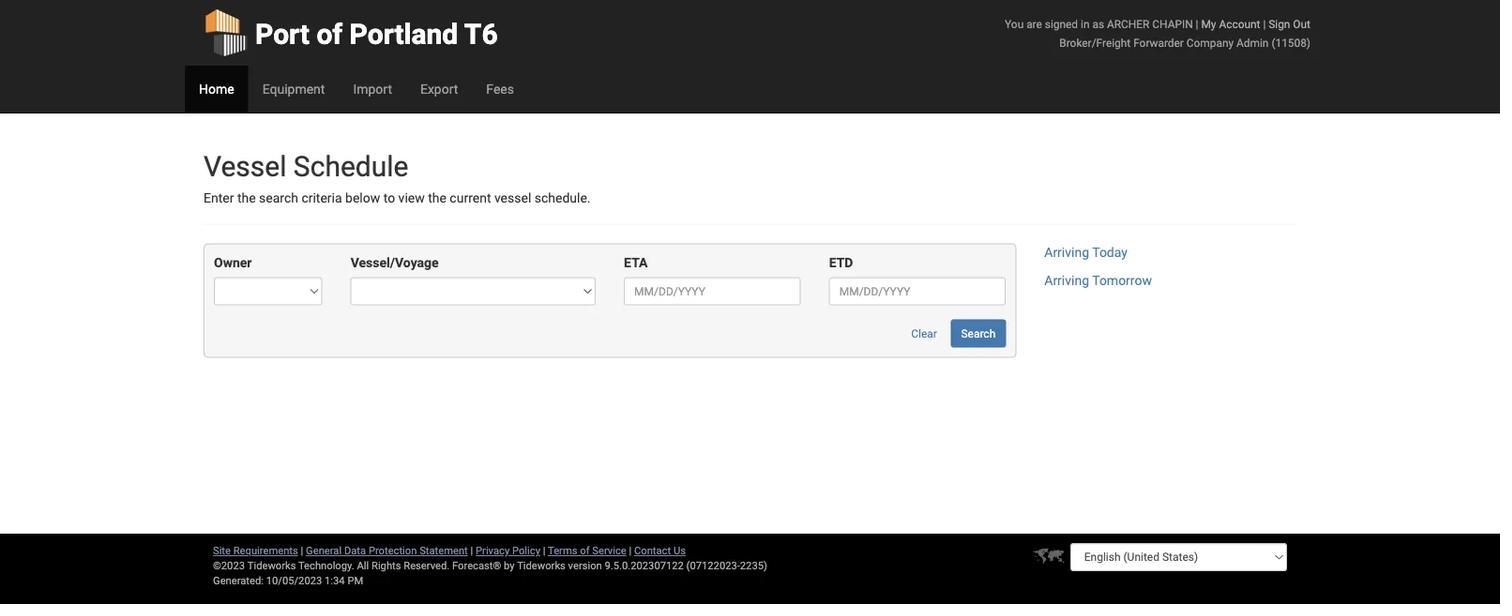 Task type: describe. For each thing, give the bounding box(es) containing it.
service
[[592, 545, 627, 557]]

export
[[420, 81, 458, 97]]

1 the from the left
[[237, 190, 256, 206]]

1:34
[[325, 575, 345, 587]]

eta
[[624, 255, 648, 271]]

home
[[199, 81, 234, 97]]

by
[[504, 560, 515, 572]]

(07122023-
[[687, 560, 740, 572]]

ETD text field
[[829, 277, 1006, 305]]

| up forecast®
[[471, 545, 473, 557]]

etd
[[829, 255, 853, 271]]

reserved.
[[404, 560, 450, 572]]

clear
[[911, 327, 937, 340]]

criteria
[[302, 190, 342, 206]]

equipment button
[[248, 66, 339, 113]]

arriving for arriving tomorrow
[[1045, 273, 1089, 288]]

portland
[[350, 17, 458, 51]]

contact
[[634, 545, 671, 557]]

arriving today
[[1045, 245, 1128, 260]]

| left general
[[301, 545, 303, 557]]

of inside port of portland t6 link
[[317, 17, 343, 51]]

port
[[255, 17, 310, 51]]

terms
[[548, 545, 578, 557]]

forwarder
[[1134, 36, 1184, 49]]

export button
[[406, 66, 472, 113]]

home button
[[185, 66, 248, 113]]

sign out link
[[1269, 17, 1311, 30]]

tomorrow
[[1092, 273, 1152, 288]]

site requirements | general data protection statement | privacy policy | terms of service | contact us ©2023 tideworks technology. all rights reserved. forecast® by tideworks version 9.5.0.202307122 (07122023-2235) generated: 10/05/2023 1:34 pm
[[213, 545, 767, 587]]

requirements
[[233, 545, 298, 557]]

my account link
[[1202, 17, 1261, 30]]

all
[[357, 560, 369, 572]]

arriving for arriving today
[[1045, 245, 1089, 260]]

search
[[259, 190, 298, 206]]

account
[[1219, 17, 1261, 30]]

as
[[1093, 17, 1104, 30]]

general data protection statement link
[[306, 545, 468, 557]]

| up "9.5.0.202307122"
[[629, 545, 632, 557]]

privacy
[[476, 545, 510, 557]]

out
[[1293, 17, 1311, 30]]

search
[[961, 327, 996, 340]]

company
[[1187, 36, 1234, 49]]

you
[[1005, 17, 1024, 30]]

version
[[568, 560, 602, 572]]

site requirements link
[[213, 545, 298, 557]]

chapin
[[1153, 17, 1193, 30]]

enter
[[204, 190, 234, 206]]

2235)
[[740, 560, 767, 572]]

search button
[[951, 319, 1006, 348]]

equipment
[[262, 81, 325, 97]]

in
[[1081, 17, 1090, 30]]

vessel/voyage
[[351, 255, 439, 271]]

arriving today link
[[1045, 245, 1128, 260]]



Task type: locate. For each thing, give the bounding box(es) containing it.
view
[[398, 190, 425, 206]]

fees
[[486, 81, 514, 97]]

arriving tomorrow
[[1045, 273, 1152, 288]]

rights
[[372, 560, 401, 572]]

1 vertical spatial of
[[580, 545, 590, 557]]

2 the from the left
[[428, 190, 447, 206]]

terms of service link
[[548, 545, 627, 557]]

arriving
[[1045, 245, 1089, 260], [1045, 273, 1089, 288]]

data
[[344, 545, 366, 557]]

vessel schedule enter the search criteria below to view the current vessel schedule.
[[204, 150, 591, 206]]

you are signed in as archer chapin | my account | sign out broker/freight forwarder company admin (11508)
[[1005, 17, 1311, 49]]

0 vertical spatial of
[[317, 17, 343, 51]]

of up version
[[580, 545, 590, 557]]

the right the view
[[428, 190, 447, 206]]

pm
[[348, 575, 363, 587]]

tideworks
[[517, 560, 566, 572]]

policy
[[512, 545, 540, 557]]

schedule
[[294, 150, 409, 183]]

1 vertical spatial arriving
[[1045, 273, 1089, 288]]

t6
[[464, 17, 498, 51]]

of inside the site requirements | general data protection statement | privacy policy | terms of service | contact us ©2023 tideworks technology. all rights reserved. forecast® by tideworks version 9.5.0.202307122 (07122023-2235) generated: 10/05/2023 1:34 pm
[[580, 545, 590, 557]]

©2023 tideworks
[[213, 560, 296, 572]]

us
[[674, 545, 686, 557]]

my
[[1202, 17, 1217, 30]]

generated:
[[213, 575, 264, 587]]

| up tideworks
[[543, 545, 546, 557]]

contact us link
[[634, 545, 686, 557]]

technology.
[[298, 560, 354, 572]]

clear button
[[901, 319, 948, 348]]

10/05/2023
[[266, 575, 322, 587]]

| left sign
[[1263, 17, 1266, 30]]

vessel
[[494, 190, 531, 206]]

ETA text field
[[624, 277, 801, 305]]

to
[[384, 190, 395, 206]]

broker/freight
[[1060, 36, 1131, 49]]

signed
[[1045, 17, 1078, 30]]

privacy policy link
[[476, 545, 540, 557]]

1 arriving from the top
[[1045, 245, 1089, 260]]

schedule.
[[535, 190, 591, 206]]

site
[[213, 545, 231, 557]]

port of portland t6 link
[[204, 0, 498, 66]]

statement
[[420, 545, 468, 557]]

2 arriving from the top
[[1045, 273, 1089, 288]]

of
[[317, 17, 343, 51], [580, 545, 590, 557]]

current
[[450, 190, 491, 206]]

1 horizontal spatial the
[[428, 190, 447, 206]]

today
[[1092, 245, 1128, 260]]

general
[[306, 545, 342, 557]]

|
[[1196, 17, 1199, 30], [1263, 17, 1266, 30], [301, 545, 303, 557], [471, 545, 473, 557], [543, 545, 546, 557], [629, 545, 632, 557]]

arriving tomorrow link
[[1045, 273, 1152, 288]]

fees button
[[472, 66, 528, 113]]

port of portland t6
[[255, 17, 498, 51]]

of right port
[[317, 17, 343, 51]]

import button
[[339, 66, 406, 113]]

arriving down arriving today
[[1045, 273, 1089, 288]]

forecast®
[[452, 560, 501, 572]]

0 horizontal spatial the
[[237, 190, 256, 206]]

arriving up 'arriving tomorrow'
[[1045, 245, 1089, 260]]

| left my
[[1196, 17, 1199, 30]]

1 horizontal spatial of
[[580, 545, 590, 557]]

0 horizontal spatial of
[[317, 17, 343, 51]]

the
[[237, 190, 256, 206], [428, 190, 447, 206]]

below
[[345, 190, 380, 206]]

9.5.0.202307122
[[605, 560, 684, 572]]

owner
[[214, 255, 252, 271]]

admin
[[1237, 36, 1269, 49]]

sign
[[1269, 17, 1291, 30]]

are
[[1027, 17, 1042, 30]]

archer
[[1107, 17, 1150, 30]]

the right enter
[[237, 190, 256, 206]]

vessel
[[204, 150, 287, 183]]

protection
[[369, 545, 417, 557]]

0 vertical spatial arriving
[[1045, 245, 1089, 260]]

import
[[353, 81, 392, 97]]

(11508)
[[1272, 36, 1311, 49]]



Task type: vqa. For each thing, say whether or not it's contained in the screenshot.
the You are signed in as ARCHER CHAPIN | My Account | Sign Out Broker/Freight Forwarder Company Admin (11508)
yes



